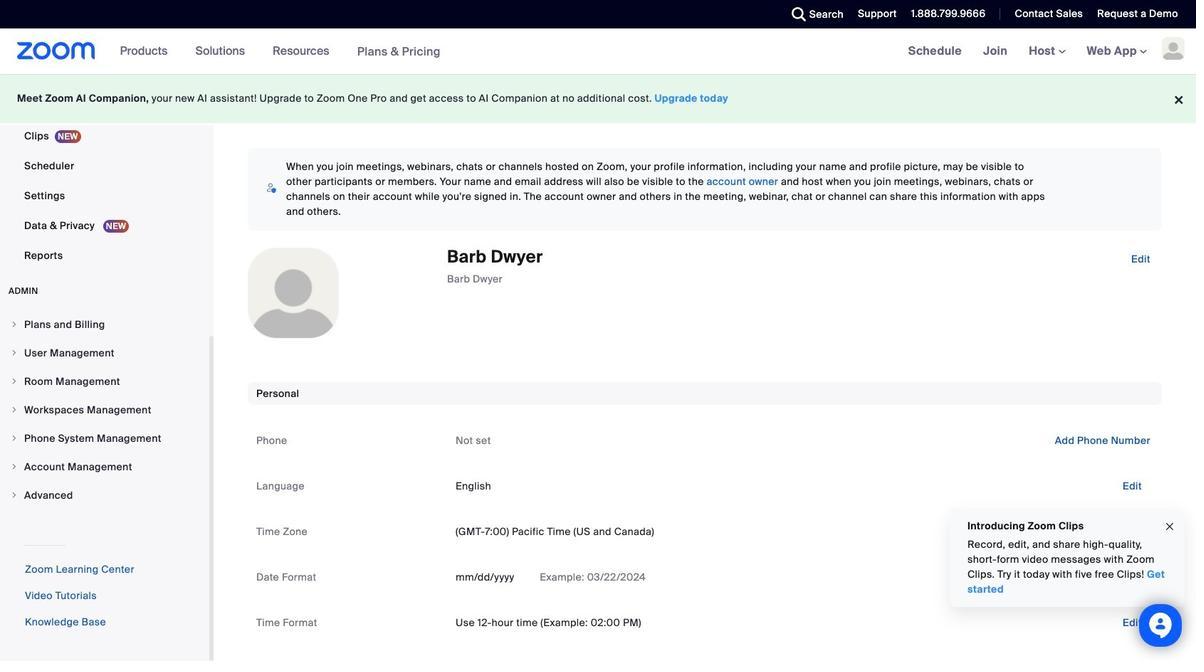 Task type: locate. For each thing, give the bounding box(es) containing it.
1 vertical spatial right image
[[10, 434, 19, 443]]

1 right image from the top
[[10, 320, 19, 329]]

2 menu item from the top
[[0, 340, 209, 367]]

admin menu menu
[[0, 311, 209, 511]]

5 menu item from the top
[[0, 425, 209, 452]]

2 right image from the top
[[10, 434, 19, 443]]

banner
[[0, 28, 1196, 75]]

personal menu menu
[[0, 0, 209, 271]]

1 right image from the top
[[10, 349, 19, 357]]

close image
[[1164, 519, 1176, 535]]

right image for 7th "menu item" from the bottom
[[10, 320, 19, 329]]

3 menu item from the top
[[0, 368, 209, 395]]

right image
[[10, 320, 19, 329], [10, 434, 19, 443], [10, 463, 19, 471]]

0 vertical spatial right image
[[10, 320, 19, 329]]

2 vertical spatial right image
[[10, 463, 19, 471]]

right image
[[10, 349, 19, 357], [10, 377, 19, 386], [10, 406, 19, 414], [10, 491, 19, 500]]

right image for 2nd "menu item" from the bottom of the the admin menu menu
[[10, 463, 19, 471]]

3 right image from the top
[[10, 463, 19, 471]]

footer
[[0, 74, 1196, 123]]

menu item
[[0, 311, 209, 338], [0, 340, 209, 367], [0, 368, 209, 395], [0, 397, 209, 424], [0, 425, 209, 452], [0, 454, 209, 481], [0, 482, 209, 509]]

2 right image from the top
[[10, 377, 19, 386]]



Task type: describe. For each thing, give the bounding box(es) containing it.
7 menu item from the top
[[0, 482, 209, 509]]

4 menu item from the top
[[0, 397, 209, 424]]

user photo image
[[248, 248, 338, 338]]

6 menu item from the top
[[0, 454, 209, 481]]

4 right image from the top
[[10, 491, 19, 500]]

zoom logo image
[[17, 42, 95, 60]]

product information navigation
[[109, 28, 451, 75]]

meetings navigation
[[898, 28, 1196, 75]]

1 menu item from the top
[[0, 311, 209, 338]]

right image for 3rd "menu item" from the bottom
[[10, 434, 19, 443]]

profile picture image
[[1162, 37, 1185, 60]]

3 right image from the top
[[10, 406, 19, 414]]

edit user photo image
[[282, 287, 305, 300]]



Task type: vqa. For each thing, say whether or not it's contained in the screenshot.
7th menu item from the bottom of the Admin Menu menu's right icon
no



